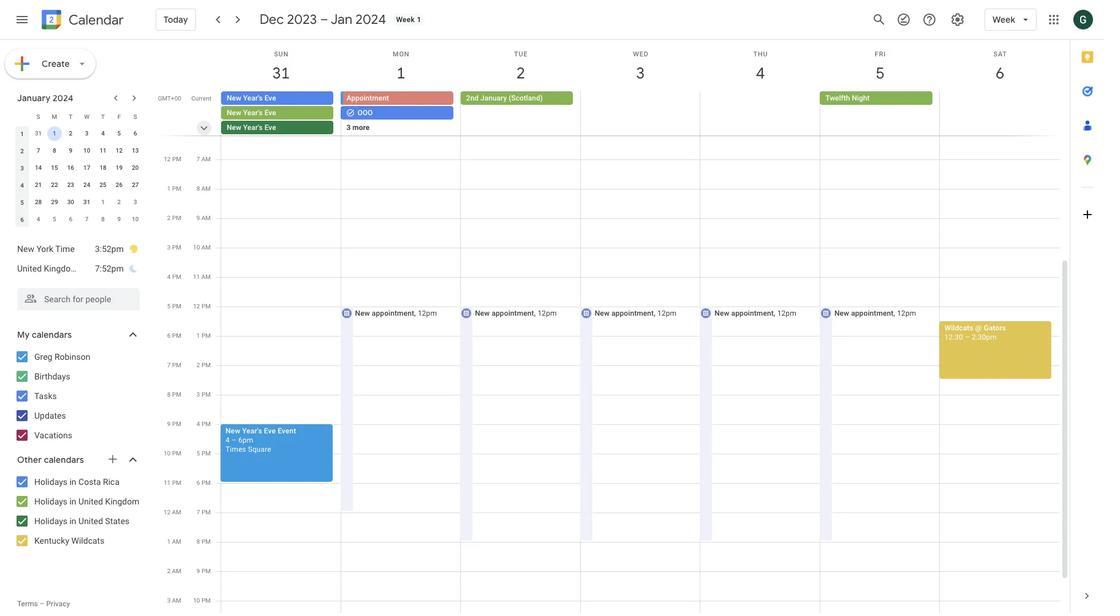 Task type: describe. For each thing, give the bounding box(es) containing it.
4 12pm from the left
[[778, 309, 797, 318]]

night
[[853, 94, 870, 102]]

6 inside sat 6
[[996, 63, 1004, 83]]

greg
[[34, 352, 52, 362]]

5 new appointment , 12pm from the left
[[835, 309, 917, 318]]

february 2 element
[[112, 195, 127, 210]]

1 horizontal spatial 3 pm
[[197, 391, 211, 398]]

6pm
[[239, 436, 253, 445]]

new york time
[[17, 244, 75, 254]]

row containing 21
[[14, 177, 143, 194]]

11 for 11 pm
[[164, 480, 171, 486]]

3 12pm from the left
[[658, 309, 677, 318]]

kingdom inside list item
[[44, 264, 78, 273]]

@
[[976, 324, 983, 332]]

calendar heading
[[66, 11, 124, 29]]

10 am
[[193, 244, 211, 251]]

27 element
[[128, 178, 143, 193]]

7 am
[[197, 156, 211, 162]]

am for 9 am
[[202, 215, 211, 221]]

14
[[35, 164, 42, 171]]

wed 3
[[634, 50, 649, 83]]

19
[[116, 164, 123, 171]]

3:52pm
[[95, 244, 124, 254]]

more
[[353, 123, 370, 132]]

new inside list
[[17, 244, 34, 254]]

2nd january (scotland)
[[467, 94, 543, 102]]

appointment button
[[344, 91, 454, 105]]

30 element
[[63, 195, 78, 210]]

27
[[132, 182, 139, 188]]

4 appointment from the left
[[732, 309, 774, 318]]

9 right 2 am
[[197, 568, 200, 575]]

17
[[83, 164, 90, 171]]

mon
[[393, 50, 410, 58]]

kentucky
[[34, 536, 69, 546]]

my calendars
[[17, 329, 72, 340]]

12 inside "element"
[[116, 147, 123, 154]]

calendar
[[69, 11, 124, 29]]

m
[[52, 113, 57, 120]]

12 down the 11 am
[[193, 303, 200, 310]]

calendars for my calendars
[[32, 329, 72, 340]]

3 more
[[347, 123, 370, 132]]

3 inside button
[[347, 123, 351, 132]]

23
[[67, 182, 74, 188]]

january 2024
[[17, 93, 73, 104]]

row containing 14
[[14, 159, 143, 177]]

january inside button
[[481, 94, 507, 102]]

21 element
[[31, 178, 46, 193]]

gators
[[985, 324, 1007, 332]]

4 , from the left
[[774, 309, 776, 318]]

greg robinson
[[34, 352, 90, 362]]

15
[[51, 164, 58, 171]]

twelfth night button
[[821, 91, 933, 105]]

26 element
[[112, 178, 127, 193]]

0 vertical spatial 31
[[272, 63, 289, 83]]

year's inside new year's eve event 4 – 6pm times square
[[242, 427, 262, 435]]

1 vertical spatial 2 pm
[[197, 362, 211, 369]]

12 down "11 pm"
[[164, 509, 171, 516]]

row containing 31
[[14, 125, 143, 142]]

february 9 element
[[112, 212, 127, 227]]

14 element
[[31, 161, 46, 175]]

26
[[116, 182, 123, 188]]

am for 10 am
[[202, 244, 211, 251]]

11 element
[[96, 143, 110, 158]]

wildcats inside other calendars list
[[71, 536, 104, 546]]

united kingdom time 7:52pm
[[17, 264, 124, 273]]

3 more button
[[341, 121, 454, 134]]

february 3 element
[[128, 195, 143, 210]]

10 up the 11 am
[[193, 244, 200, 251]]

time for york
[[55, 244, 75, 254]]

2 link
[[507, 59, 535, 88]]

other calendars
[[17, 454, 84, 465]]

united for holidays in united kingdom
[[79, 497, 103, 506]]

today
[[164, 14, 188, 25]]

28 element
[[31, 195, 46, 210]]

create button
[[5, 49, 96, 78]]

wed
[[634, 50, 649, 58]]

am for 8 am
[[202, 185, 211, 192]]

22 element
[[47, 178, 62, 193]]

1 am
[[167, 538, 182, 545]]

1 inside cell
[[53, 130, 56, 137]]

4 new appointment , 12pm from the left
[[715, 309, 797, 318]]

week for week
[[993, 14, 1016, 25]]

united inside list item
[[17, 264, 42, 273]]

december 31 element
[[31, 126, 46, 141]]

other calendars button
[[2, 450, 152, 470]]

10 right february 9 element
[[132, 216, 139, 223]]

2023
[[287, 11, 317, 28]]

29
[[51, 199, 58, 205]]

3 am
[[167, 597, 182, 604]]

new year's eve event 4 – 6pm times square
[[226, 427, 296, 454]]

9 am
[[197, 215, 211, 221]]

week for week 1
[[396, 15, 415, 24]]

am for 12 am
[[172, 509, 182, 516]]

0 horizontal spatial 10 pm
[[164, 450, 182, 457]]

holidays in costa rica
[[34, 477, 120, 487]]

12:30
[[945, 333, 964, 342]]

terms – privacy
[[17, 600, 70, 608]]

0 horizontal spatial 2 pm
[[167, 215, 182, 221]]

17 element
[[80, 161, 94, 175]]

3 cell from the left
[[581, 91, 701, 165]]

0 horizontal spatial 1 pm
[[167, 185, 182, 192]]

11 for 11
[[100, 147, 107, 154]]

times
[[226, 445, 246, 454]]

0 vertical spatial 5 pm
[[167, 303, 182, 310]]

mon 1
[[393, 50, 410, 83]]

kentucky wildcats
[[34, 536, 104, 546]]

2 12pm from the left
[[538, 309, 557, 318]]

4 inside thu 4
[[756, 63, 765, 83]]

new year's eve new year's eve new year's eve
[[227, 94, 276, 132]]

holidays for holidays in united kingdom
[[34, 497, 67, 506]]

list item containing united kingdom time
[[17, 259, 139, 278]]

0 vertical spatial 6 pm
[[167, 332, 182, 339]]

5 12pm from the left
[[898, 309, 917, 318]]

2 appointment from the left
[[492, 309, 534, 318]]

4 link
[[747, 59, 775, 88]]

19 element
[[112, 161, 127, 175]]

8 am
[[197, 185, 211, 192]]

– right the "terms" link
[[40, 600, 44, 608]]

1 horizontal spatial 1 pm
[[197, 332, 211, 339]]

tue
[[515, 50, 528, 58]]

holidays in united kingdom
[[34, 497, 140, 506]]

jan
[[331, 11, 353, 28]]

row containing 4
[[14, 211, 143, 228]]

fri
[[876, 50, 887, 58]]

1 link
[[387, 59, 415, 88]]

24
[[83, 182, 90, 188]]

my
[[17, 329, 30, 340]]

1 horizontal spatial 8 pm
[[197, 538, 211, 545]]

1 horizontal spatial 12 pm
[[193, 303, 211, 310]]

updates
[[34, 411, 66, 421]]

am for 11 am
[[202, 273, 211, 280]]

16
[[67, 164, 74, 171]]

0 horizontal spatial 9 pm
[[167, 421, 182, 427]]

2nd january (scotland) button
[[461, 91, 574, 105]]

in for kingdom
[[70, 497, 76, 506]]

0 horizontal spatial january
[[17, 93, 51, 104]]

10 element
[[80, 143, 94, 158]]

grid containing 31
[[157, 40, 1071, 613]]

row group inside january 2024 grid
[[14, 125, 143, 228]]

appointment
[[347, 94, 389, 102]]

2 am
[[167, 568, 182, 575]]

current
[[191, 95, 212, 102]]

28
[[35, 199, 42, 205]]

1 12pm from the left
[[418, 309, 437, 318]]

am for 1 am
[[172, 538, 182, 545]]

1 vertical spatial 4 pm
[[197, 421, 211, 427]]

1 new year's eve button from the top
[[221, 91, 334, 105]]

9 up "11 pm"
[[167, 421, 171, 427]]

4 cell from the left
[[701, 91, 821, 165]]

3 inside 'element'
[[134, 199, 137, 205]]

1 vertical spatial 5 pm
[[197, 450, 211, 457]]

holidays in united states
[[34, 516, 130, 526]]

16 element
[[63, 161, 78, 175]]

kingdom inside other calendars list
[[105, 497, 140, 506]]

costa
[[79, 477, 101, 487]]

gmt+00
[[158, 95, 182, 102]]



Task type: vqa. For each thing, say whether or not it's contained in the screenshot.
bottom Limit
no



Task type: locate. For each thing, give the bounding box(es) containing it.
1 vertical spatial 2024
[[53, 93, 73, 104]]

25
[[100, 182, 107, 188]]

0 horizontal spatial 12 pm
[[164, 156, 182, 162]]

holidays down holidays in costa rica on the bottom left of the page
[[34, 497, 67, 506]]

6 link
[[987, 59, 1015, 88]]

2 t from the left
[[101, 113, 105, 120]]

1 vertical spatial calendars
[[44, 454, 84, 465]]

wildcats down holidays in united states
[[71, 536, 104, 546]]

10 up "11 pm"
[[164, 450, 171, 457]]

tab list
[[1071, 40, 1105, 579]]

1 horizontal spatial january
[[481, 94, 507, 102]]

holidays up kentucky
[[34, 516, 67, 526]]

– inside wildcats @ gators 12:30 – 2:30pm
[[966, 333, 971, 342]]

eve
[[265, 94, 276, 102], [265, 109, 276, 117], [265, 123, 276, 132], [264, 427, 276, 435]]

add other calendars image
[[107, 453, 119, 465]]

0 horizontal spatial 8 pm
[[167, 391, 182, 398]]

1 cell from the left
[[221, 91, 341, 165]]

calendars for other calendars
[[44, 454, 84, 465]]

am down 9 am
[[202, 244, 211, 251]]

0 vertical spatial 11
[[100, 147, 107, 154]]

1 horizontal spatial 6 pm
[[197, 480, 211, 486]]

15 element
[[47, 161, 62, 175]]

in for states
[[70, 516, 76, 526]]

1 list item from the top
[[17, 239, 139, 259]]

7
[[37, 147, 40, 154], [197, 156, 200, 162], [85, 216, 89, 223], [167, 362, 171, 369], [197, 509, 200, 516]]

birthdays
[[34, 372, 70, 381]]

5 cell from the left
[[940, 91, 1060, 165]]

4 pm left new year's eve event 4 – 6pm times square on the bottom left of the page
[[197, 421, 211, 427]]

31 for december 31 element
[[35, 130, 42, 137]]

am
[[202, 156, 211, 162], [202, 185, 211, 192], [202, 215, 211, 221], [202, 244, 211, 251], [202, 273, 211, 280], [172, 509, 182, 516], [172, 538, 182, 545], [172, 568, 182, 575], [172, 597, 182, 604]]

ooo button
[[341, 106, 454, 120]]

0 horizontal spatial 3 pm
[[167, 244, 182, 251]]

1 in from the top
[[70, 477, 76, 487]]

0 vertical spatial calendars
[[32, 329, 72, 340]]

0 horizontal spatial wildcats
[[71, 536, 104, 546]]

5 inside fri 5
[[876, 63, 885, 83]]

0 horizontal spatial 31
[[35, 130, 42, 137]]

row containing s
[[14, 108, 143, 125]]

w
[[84, 113, 90, 120]]

31 element
[[80, 195, 94, 210]]

thu
[[754, 50, 769, 58]]

cell
[[221, 91, 341, 165], [341, 91, 461, 165], [581, 91, 701, 165], [701, 91, 821, 165], [940, 91, 1060, 165]]

0 vertical spatial 10 pm
[[164, 450, 182, 457]]

in up kentucky wildcats
[[70, 516, 76, 526]]

0 horizontal spatial 7 pm
[[167, 362, 182, 369]]

1 horizontal spatial 7 pm
[[197, 509, 211, 516]]

s right f on the top left of page
[[134, 113, 137, 120]]

united down costa
[[79, 497, 103, 506]]

(scotland)
[[509, 94, 543, 102]]

0 vertical spatial new year's eve button
[[221, 91, 334, 105]]

3 inside the wed 3
[[636, 63, 645, 83]]

list item up "search for people" text field
[[17, 259, 139, 278]]

kingdom down new york time
[[44, 264, 78, 273]]

time right york
[[55, 244, 75, 254]]

1 pm left 8 am
[[167, 185, 182, 192]]

9 left 10 element on the left top of page
[[69, 147, 72, 154]]

3 pm
[[167, 244, 182, 251], [197, 391, 211, 398]]

0 horizontal spatial s
[[37, 113, 40, 120]]

1 appointment from the left
[[372, 309, 415, 318]]

privacy
[[46, 600, 70, 608]]

0 horizontal spatial 5 pm
[[167, 303, 182, 310]]

1 vertical spatial wildcats
[[71, 536, 104, 546]]

main drawer image
[[15, 12, 29, 27]]

0 horizontal spatial week
[[396, 15, 415, 24]]

united for holidays in united states
[[79, 516, 103, 526]]

tasks
[[34, 391, 57, 401]]

am for 7 am
[[202, 156, 211, 162]]

s left m
[[37, 113, 40, 120]]

11 pm
[[164, 480, 182, 486]]

january 2024 grid
[[12, 108, 143, 228]]

am for 2 am
[[172, 568, 182, 575]]

row containing 28
[[14, 194, 143, 211]]

am up 2 am
[[172, 538, 182, 545]]

0 vertical spatial time
[[55, 244, 75, 254]]

other
[[17, 454, 42, 465]]

holidays for holidays in united states
[[34, 516, 67, 526]]

30
[[67, 199, 74, 205]]

1 horizontal spatial 2 pm
[[197, 362, 211, 369]]

10 pm
[[164, 450, 182, 457], [193, 597, 211, 604]]

s
[[37, 113, 40, 120], [134, 113, 137, 120]]

2nd
[[467, 94, 479, 102]]

1 horizontal spatial time
[[80, 264, 99, 273]]

holidays for holidays in costa rica
[[34, 477, 67, 487]]

8
[[53, 147, 56, 154], [197, 185, 200, 192], [101, 216, 105, 223], [167, 391, 171, 398], [197, 538, 200, 545]]

10 right 3 am
[[193, 597, 200, 604]]

12 left 13
[[116, 147, 123, 154]]

1 horizontal spatial 9 pm
[[197, 568, 211, 575]]

– left jan
[[320, 11, 328, 28]]

2024
[[356, 11, 387, 28], [53, 93, 73, 104]]

1 new appointment , 12pm from the left
[[355, 309, 437, 318]]

1 vertical spatial 11
[[193, 273, 200, 280]]

0 vertical spatial kingdom
[[44, 264, 78, 273]]

week
[[993, 14, 1016, 25], [396, 15, 415, 24]]

week inside week popup button
[[993, 14, 1016, 25]]

11 down 10 am
[[193, 273, 200, 280]]

1 vertical spatial 12 pm
[[193, 303, 211, 310]]

new
[[227, 94, 242, 102], [227, 109, 242, 117], [227, 123, 242, 132], [17, 244, 34, 254], [355, 309, 370, 318], [475, 309, 490, 318], [595, 309, 610, 318], [715, 309, 730, 318], [835, 309, 850, 318], [226, 427, 240, 435]]

cell containing appointment
[[341, 91, 461, 165]]

twelfth night
[[826, 94, 870, 102]]

5 link
[[867, 59, 895, 88]]

february 6 element
[[63, 212, 78, 227]]

am down 10 am
[[202, 273, 211, 280]]

1 pm down the 11 am
[[197, 332, 211, 339]]

10 pm right 3 am
[[193, 597, 211, 604]]

3
[[636, 63, 645, 83], [347, 123, 351, 132], [85, 130, 89, 137], [20, 165, 24, 171], [134, 199, 137, 205], [167, 244, 171, 251], [197, 391, 200, 398], [167, 597, 171, 604]]

new year's eve button
[[221, 91, 334, 105], [221, 106, 334, 120], [221, 121, 334, 134]]

1 vertical spatial in
[[70, 497, 76, 506]]

9
[[69, 147, 72, 154], [197, 215, 200, 221], [117, 216, 121, 223], [167, 421, 171, 427], [197, 568, 200, 575]]

1
[[417, 15, 422, 24], [396, 63, 405, 83], [53, 130, 56, 137], [20, 130, 24, 137], [167, 185, 171, 192], [101, 199, 105, 205], [197, 332, 200, 339], [167, 538, 171, 545]]

january
[[17, 93, 51, 104], [481, 94, 507, 102]]

january right 2nd at top
[[481, 94, 507, 102]]

in
[[70, 477, 76, 487], [70, 497, 76, 506], [70, 516, 76, 526]]

week up sat
[[993, 14, 1016, 25]]

1 vertical spatial holidays
[[34, 497, 67, 506]]

create
[[42, 58, 70, 69]]

time
[[55, 244, 75, 254], [80, 264, 99, 273]]

york
[[36, 244, 53, 254]]

am down 8 am
[[202, 215, 211, 221]]

1 vertical spatial 6 pm
[[197, 480, 211, 486]]

1 holidays from the top
[[34, 477, 67, 487]]

0 horizontal spatial time
[[55, 244, 75, 254]]

week 1
[[396, 15, 422, 24]]

0 vertical spatial 2 pm
[[167, 215, 182, 221]]

today button
[[156, 5, 196, 34]]

row
[[216, 91, 1071, 165], [14, 108, 143, 125], [14, 125, 143, 142], [14, 142, 143, 159], [14, 159, 143, 177], [14, 177, 143, 194], [14, 194, 143, 211], [14, 211, 143, 228]]

9 right february 8 element on the left top
[[117, 216, 121, 223]]

1 vertical spatial 8 pm
[[197, 538, 211, 545]]

t right the w
[[101, 113, 105, 120]]

ooo
[[358, 109, 373, 117]]

list containing new york time
[[5, 234, 150, 283]]

robinson
[[54, 352, 90, 362]]

13 element
[[128, 143, 143, 158]]

1 horizontal spatial wildcats
[[945, 324, 974, 332]]

my calendars list
[[2, 347, 152, 445]]

12 pm
[[164, 156, 182, 162], [193, 303, 211, 310]]

united down holidays in united kingdom
[[79, 516, 103, 526]]

3 new appointment , 12pm from the left
[[595, 309, 677, 318]]

states
[[105, 516, 130, 526]]

1 horizontal spatial 10 pm
[[193, 597, 211, 604]]

calendars up greg at the left bottom of the page
[[32, 329, 72, 340]]

2 vertical spatial holidays
[[34, 516, 67, 526]]

5 appointment from the left
[[852, 309, 894, 318]]

twelfth
[[826, 94, 851, 102]]

1 vertical spatial 1 pm
[[197, 332, 211, 339]]

list
[[5, 234, 150, 283]]

t right m
[[69, 113, 73, 120]]

other calendars list
[[2, 472, 152, 551]]

am down 2 am
[[172, 597, 182, 604]]

event
[[278, 427, 296, 435]]

1 inside mon 1
[[396, 63, 405, 83]]

24 element
[[80, 178, 94, 193]]

1 horizontal spatial 11
[[164, 480, 171, 486]]

9 inside february 9 element
[[117, 216, 121, 223]]

2 list item from the top
[[17, 259, 139, 278]]

18 element
[[96, 161, 110, 175]]

in left costa
[[70, 477, 76, 487]]

sat 6
[[994, 50, 1008, 83]]

2 , from the left
[[534, 309, 536, 318]]

2 vertical spatial new year's eve button
[[221, 121, 334, 134]]

2 new year's eve button from the top
[[221, 106, 334, 120]]

0 vertical spatial 3 pm
[[167, 244, 182, 251]]

2
[[516, 63, 525, 83], [69, 130, 72, 137], [20, 147, 24, 154], [117, 199, 121, 205], [167, 215, 171, 221], [197, 362, 200, 369], [167, 568, 171, 575]]

february 7 element
[[80, 212, 94, 227]]

2 vertical spatial in
[[70, 516, 76, 526]]

calendar element
[[39, 7, 124, 34]]

21
[[35, 182, 42, 188]]

12 element
[[112, 143, 127, 158]]

9 pm up "11 pm"
[[167, 421, 182, 427]]

6
[[996, 63, 1004, 83], [134, 130, 137, 137], [69, 216, 72, 223], [20, 216, 24, 223], [167, 332, 171, 339], [197, 480, 200, 486]]

5 , from the left
[[894, 309, 896, 318]]

– up times
[[232, 436, 237, 445]]

10 left 11 element
[[83, 147, 90, 154]]

0 horizontal spatial kingdom
[[44, 264, 78, 273]]

– right the 12:30
[[966, 333, 971, 342]]

3 , from the left
[[654, 309, 656, 318]]

10 pm up "11 pm"
[[164, 450, 182, 457]]

11 for 11 am
[[193, 273, 200, 280]]

11 inside january 2024 grid
[[100, 147, 107, 154]]

row containing 7
[[14, 142, 143, 159]]

12 am
[[164, 509, 182, 516]]

31 right 30
[[83, 199, 90, 205]]

february 8 element
[[96, 212, 110, 227]]

Search for people text field
[[25, 288, 132, 310]]

2 vertical spatial united
[[79, 516, 103, 526]]

terms
[[17, 600, 38, 608]]

18
[[100, 164, 107, 171]]

1 horizontal spatial 4 pm
[[197, 421, 211, 427]]

1 horizontal spatial week
[[993, 14, 1016, 25]]

fri 5
[[876, 50, 887, 83]]

settings menu image
[[951, 12, 966, 27]]

1 vertical spatial 10 pm
[[193, 597, 211, 604]]

11 up the 12 am
[[164, 480, 171, 486]]

new appointment , 12pm
[[355, 309, 437, 318], [475, 309, 557, 318], [595, 309, 677, 318], [715, 309, 797, 318], [835, 309, 917, 318]]

year's
[[243, 94, 263, 102], [243, 109, 263, 117], [243, 123, 263, 132], [242, 427, 262, 435]]

list item up united kingdom time 7:52pm
[[17, 239, 139, 259]]

4 pm left the 11 am
[[167, 273, 182, 280]]

0 vertical spatial holidays
[[34, 477, 67, 487]]

2024 up m
[[53, 93, 73, 104]]

wildcats up the 12:30
[[945, 324, 974, 332]]

holidays
[[34, 477, 67, 487], [34, 497, 67, 506], [34, 516, 67, 526]]

2 holidays from the top
[[34, 497, 67, 506]]

11 left 12 "element"
[[100, 147, 107, 154]]

3 appointment from the left
[[612, 309, 654, 318]]

31 link
[[267, 59, 295, 88]]

0 vertical spatial 1 pm
[[167, 185, 182, 192]]

22
[[51, 182, 58, 188]]

dec 2023 – jan 2024
[[260, 11, 387, 28]]

2 new appointment , 12pm from the left
[[475, 309, 557, 318]]

my calendars button
[[2, 325, 152, 345]]

week up the mon
[[396, 15, 415, 24]]

9 up 10 am
[[197, 215, 200, 221]]

t
[[69, 113, 73, 120], [101, 113, 105, 120]]

time down 3:52pm
[[80, 264, 99, 273]]

row containing new year's eve
[[216, 91, 1071, 165]]

0 vertical spatial wildcats
[[945, 324, 974, 332]]

row group containing 31
[[14, 125, 143, 228]]

1 horizontal spatial 5 pm
[[197, 450, 211, 457]]

23 element
[[63, 178, 78, 193]]

new inside new year's eve event 4 – 6pm times square
[[226, 427, 240, 435]]

2 cell from the left
[[341, 91, 461, 165]]

4 pm
[[167, 273, 182, 280], [197, 421, 211, 427]]

1 horizontal spatial t
[[101, 113, 105, 120]]

– inside new year's eve event 4 – 6pm times square
[[232, 436, 237, 445]]

11 am
[[193, 273, 211, 280]]

1 vertical spatial 3 pm
[[197, 391, 211, 398]]

0 vertical spatial united
[[17, 264, 42, 273]]

20 element
[[128, 161, 143, 175]]

list item
[[17, 239, 139, 259], [17, 259, 139, 278]]

am up 9 am
[[202, 185, 211, 192]]

2024 right jan
[[356, 11, 387, 28]]

2:30pm
[[972, 333, 998, 342]]

column header inside january 2024 grid
[[14, 108, 30, 125]]

wildcats @ gators 12:30 – 2:30pm
[[945, 324, 1007, 342]]

square
[[248, 445, 271, 454]]

1 horizontal spatial s
[[134, 113, 137, 120]]

1 vertical spatial united
[[79, 497, 103, 506]]

sun 31
[[272, 50, 289, 83]]

0 horizontal spatial 2024
[[53, 93, 73, 104]]

12 right the 13 element
[[164, 156, 171, 162]]

2 vertical spatial 11
[[164, 480, 171, 486]]

am down 1 am at the left bottom of page
[[172, 568, 182, 575]]

7:52pm
[[95, 264, 124, 273]]

in down holidays in costa rica on the bottom left of the page
[[70, 497, 76, 506]]

3 holidays from the top
[[34, 516, 67, 526]]

1 vertical spatial 31
[[35, 130, 42, 137]]

2 s from the left
[[134, 113, 137, 120]]

0 vertical spatial in
[[70, 477, 76, 487]]

grid
[[157, 40, 1071, 613]]

3 new year's eve button from the top
[[221, 121, 334, 134]]

2 horizontal spatial 11
[[193, 273, 200, 280]]

thu 4
[[754, 50, 769, 83]]

2 vertical spatial 31
[[83, 199, 90, 205]]

None search field
[[0, 283, 152, 310]]

0 vertical spatial 4 pm
[[167, 273, 182, 280]]

2 inside tue 2
[[516, 63, 525, 83]]

in for rica
[[70, 477, 76, 487]]

pm
[[172, 156, 182, 162], [172, 185, 182, 192], [172, 215, 182, 221], [172, 244, 182, 251], [172, 273, 182, 280], [172, 303, 182, 310], [202, 303, 211, 310], [172, 332, 182, 339], [202, 332, 211, 339], [172, 362, 182, 369], [202, 362, 211, 369], [172, 391, 182, 398], [202, 391, 211, 398], [172, 421, 182, 427], [202, 421, 211, 427], [172, 450, 182, 457], [202, 450, 211, 457], [172, 480, 182, 486], [202, 480, 211, 486], [202, 509, 211, 516], [202, 538, 211, 545], [202, 568, 211, 575], [202, 597, 211, 604]]

0 horizontal spatial 11
[[100, 147, 107, 154]]

0 vertical spatial 8 pm
[[167, 391, 182, 398]]

am up 1 am at the left bottom of page
[[172, 509, 182, 516]]

dec
[[260, 11, 284, 28]]

31 left 1 cell
[[35, 130, 42, 137]]

29 element
[[47, 195, 62, 210]]

february 5 element
[[47, 212, 62, 227]]

0 horizontal spatial 6 pm
[[167, 332, 182, 339]]

row group
[[14, 125, 143, 228]]

7 pm
[[167, 362, 182, 369], [197, 509, 211, 516]]

privacy link
[[46, 600, 70, 608]]

calendars up holidays in costa rica on the bottom left of the page
[[44, 454, 84, 465]]

2 in from the top
[[70, 497, 76, 506]]

31 down sun
[[272, 63, 289, 83]]

1 horizontal spatial 2024
[[356, 11, 387, 28]]

20
[[132, 164, 139, 171]]

12 pm down the 11 am
[[193, 303, 211, 310]]

holidays down other calendars
[[34, 477, 67, 487]]

am for 3 am
[[172, 597, 182, 604]]

1 vertical spatial kingdom
[[105, 497, 140, 506]]

sun
[[274, 50, 289, 58]]

eve inside new year's eve event 4 – 6pm times square
[[264, 427, 276, 435]]

united down york
[[17, 264, 42, 273]]

0 vertical spatial 7 pm
[[167, 362, 182, 369]]

0 horizontal spatial 4 pm
[[167, 273, 182, 280]]

0 vertical spatial 12 pm
[[164, 156, 182, 162]]

0 horizontal spatial t
[[69, 113, 73, 120]]

1 horizontal spatial kingdom
[[105, 497, 140, 506]]

column header
[[14, 108, 30, 125]]

1 vertical spatial 9 pm
[[197, 568, 211, 575]]

february 4 element
[[31, 212, 46, 227]]

3 in from the top
[[70, 516, 76, 526]]

12 pm left 7 am
[[164, 156, 182, 162]]

25 element
[[96, 178, 110, 193]]

1 horizontal spatial 31
[[83, 199, 90, 205]]

wildcats inside wildcats @ gators 12:30 – 2:30pm
[[945, 324, 974, 332]]

cell containing new year's eve
[[221, 91, 341, 165]]

february 10 element
[[128, 212, 143, 227]]

2 horizontal spatial 31
[[272, 63, 289, 83]]

0 vertical spatial 9 pm
[[167, 421, 182, 427]]

february 1 element
[[96, 195, 110, 210]]

0 vertical spatial 2024
[[356, 11, 387, 28]]

31 for 31 element
[[83, 199, 90, 205]]

am up 8 am
[[202, 156, 211, 162]]

1 cell
[[46, 125, 63, 142]]

1 t from the left
[[69, 113, 73, 120]]

12
[[116, 147, 123, 154], [164, 156, 171, 162], [193, 303, 200, 310], [164, 509, 171, 516]]

list item containing new york time
[[17, 239, 139, 259]]

4 inside new year's eve event 4 – 6pm times square
[[226, 436, 230, 445]]

terms link
[[17, 600, 38, 608]]

1 vertical spatial 7 pm
[[197, 509, 211, 516]]

1 vertical spatial new year's eve button
[[221, 106, 334, 120]]

1 , from the left
[[415, 309, 416, 318]]

time for kingdom
[[80, 264, 99, 273]]

9 pm right 2 am
[[197, 568, 211, 575]]

12pm
[[418, 309, 437, 318], [538, 309, 557, 318], [658, 309, 677, 318], [778, 309, 797, 318], [898, 309, 917, 318]]

january up december 31 element
[[17, 93, 51, 104]]

kingdom up states
[[105, 497, 140, 506]]

1 vertical spatial time
[[80, 264, 99, 273]]

1 s from the left
[[37, 113, 40, 120]]



